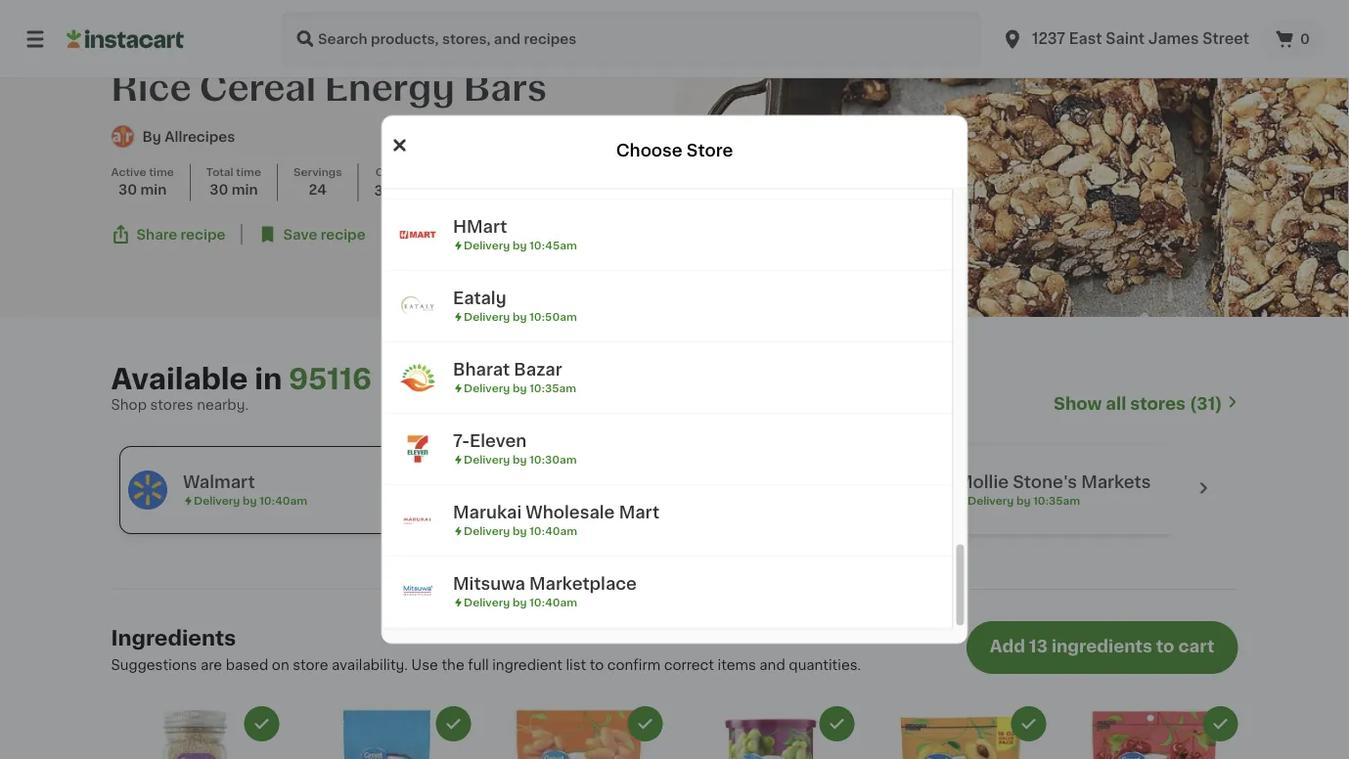 Task type: describe. For each thing, give the bounding box(es) containing it.
active time 30 min
[[111, 167, 174, 197]]

delivery by 10:30am
[[463, 455, 577, 466]]

delivery for eataly
[[463, 312, 510, 323]]

the
[[442, 659, 465, 673]]

bharat
[[453, 362, 510, 379]]

choose
[[616, 142, 683, 159]]

suggestions are based on store availability. use the full ingredient list to confirm correct items and quantities.
[[111, 659, 861, 673]]

10:40am for walmart
[[259, 496, 307, 507]]

by for marukai wholesale mart
[[512, 527, 527, 537]]

delivery by 10:35am for safeway
[[580, 496, 693, 507]]

delivery for mollie stone's markets
[[967, 496, 1014, 507]]

safeway
[[569, 475, 642, 491]]

by for safeway
[[629, 496, 643, 507]]

full
[[468, 659, 489, 673]]

items
[[718, 659, 756, 673]]

10:45am
[[529, 241, 577, 252]]

save recipe button
[[258, 225, 366, 245]]

available
[[111, 366, 248, 394]]

walmart image
[[128, 471, 167, 510]]

bazar
[[514, 362, 562, 379]]

10:50am
[[529, 312, 577, 323]]

by for hmart
[[512, 241, 527, 252]]

and
[[760, 659, 786, 673]]

min for total time 30 min
[[232, 183, 258, 197]]

marukai
[[453, 505, 521, 522]]

0 button
[[1262, 20, 1326, 59]]

delivery by 10:40am for marukai wholesale mart
[[463, 527, 577, 537]]

by
[[142, 130, 161, 144]]

10:35am for safeway
[[646, 496, 693, 507]]

marukai wholesale mart image
[[398, 502, 437, 541]]

shop
[[111, 399, 147, 413]]

324
[[374, 184, 401, 198]]

stores inside available in 95116 shop stores nearby.
[[150, 399, 193, 413]]

eataly
[[453, 291, 506, 307]]

min for active time 30 min
[[140, 183, 167, 197]]

delivery by 10:40am for mitsuwa marketplace
[[463, 598, 577, 609]]

0
[[1301, 32, 1310, 46]]

unselect item image for 4th product group from the left
[[828, 716, 846, 733]]

2 product group from the left
[[303, 707, 471, 759]]

delivery by 10:35am for mollie stone's markets
[[967, 496, 1080, 507]]

by for eataly
[[512, 312, 527, 323]]

unselect item image for sixth product group from the right
[[253, 716, 271, 733]]

2 unselect item image from the left
[[1020, 716, 1038, 733]]

show all stores (31)
[[1054, 396, 1223, 413]]

add 13 ingredients to cart button
[[967, 622, 1238, 675]]

confirm
[[608, 659, 661, 673]]

save
[[283, 228, 317, 242]]

all
[[1106, 396, 1127, 413]]

by allrecipes
[[142, 130, 235, 144]]

mollie stone's markets
[[957, 475, 1151, 491]]

mollie stone's markets image
[[902, 471, 941, 510]]

delivery by 10:45am
[[463, 241, 577, 252]]

delivery for hmart
[[463, 241, 510, 252]]

delivery for 7-eleven
[[463, 455, 510, 466]]

recipe for save recipe
[[321, 228, 366, 242]]

share recipe button
[[111, 225, 225, 245]]

1 product group from the left
[[111, 707, 279, 759]]

active
[[111, 167, 146, 178]]

share
[[137, 228, 177, 242]]

5 product group from the left
[[878, 707, 1047, 759]]

total
[[206, 167, 234, 178]]

quantities.
[[789, 659, 861, 673]]

to inside button
[[1157, 639, 1175, 656]]

delivery for mitsuwa marketplace
[[463, 598, 510, 609]]

dialog containing choose store
[[381, 115, 968, 644]]

by for 7-eleven
[[512, 455, 527, 466]]

on
[[272, 659, 289, 673]]

ingredients
[[1052, 639, 1153, 656]]

95116 button
[[289, 365, 372, 396]]

availability.
[[332, 659, 408, 673]]

7-
[[453, 434, 469, 450]]

wholesale
[[525, 505, 615, 522]]

store
[[687, 142, 733, 159]]

show all stores (31) button
[[1054, 394, 1238, 415]]

use
[[412, 659, 438, 673]]

eleven
[[469, 434, 526, 450]]

recipe for share recipe
[[181, 228, 225, 242]]



Task type: vqa. For each thing, say whether or not it's contained in the screenshot.
Pharmacy button on the right top
no



Task type: locate. For each thing, give the bounding box(es) containing it.
95116
[[289, 366, 372, 394]]

3 unselect item image from the left
[[828, 716, 846, 733]]

save recipe
[[283, 228, 366, 242]]

based
[[226, 659, 268, 673]]

delivery down 7-eleven
[[463, 455, 510, 466]]

0 vertical spatial 10:40am
[[259, 496, 307, 507]]

delivery by 10:35am
[[463, 384, 576, 394], [580, 496, 693, 507], [967, 496, 1080, 507]]

mitsuwa
[[453, 577, 525, 593]]

6 product group from the left
[[1070, 707, 1238, 759]]

3 unselect item image from the left
[[1212, 716, 1230, 733]]

2 min from the left
[[232, 183, 258, 197]]

share recipe
[[137, 228, 225, 242]]

time for active time 30 min
[[149, 167, 174, 178]]

by left 10:45am
[[512, 241, 527, 252]]

0 horizontal spatial min
[[140, 183, 167, 197]]

delivery down mollie
[[967, 496, 1014, 507]]

13
[[1030, 639, 1048, 656]]

30 inside total time 30 min
[[210, 183, 228, 197]]

in
[[255, 366, 282, 394]]

mollie
[[957, 475, 1009, 491]]

recipe inside 'button'
[[181, 228, 225, 242]]

delivery by 10:35am down bharat bazar
[[463, 384, 576, 394]]

0 horizontal spatial stores
[[150, 399, 193, 413]]

30 down total on the top of page
[[210, 183, 228, 197]]

by
[[512, 241, 527, 252], [512, 312, 527, 323], [512, 384, 527, 394], [512, 455, 527, 466], [242, 496, 256, 507], [629, 496, 643, 507], [1016, 496, 1031, 507], [512, 527, 527, 537], [512, 598, 527, 609]]

1 horizontal spatial 30
[[210, 183, 228, 197]]

10:40am for marukai wholesale mart
[[529, 527, 577, 537]]

product group down availability.
[[303, 707, 471, 759]]

bharat bazar image
[[398, 359, 437, 398]]

1 unselect item image from the left
[[253, 716, 271, 733]]

walmart
[[183, 475, 255, 491]]

rice
[[111, 71, 191, 106]]

time right total on the top of page
[[236, 167, 261, 178]]

to right list
[[590, 659, 604, 673]]

bharat bazar
[[453, 362, 562, 379]]

0 horizontal spatial 10:35am
[[529, 384, 576, 394]]

1 vertical spatial delivery by 10:40am
[[463, 527, 577, 537]]

2 horizontal spatial unselect item image
[[828, 716, 846, 733]]

min
[[140, 183, 167, 197], [232, 183, 258, 197]]

by for mitsuwa marketplace
[[512, 598, 527, 609]]

24
[[309, 183, 327, 197]]

delivery by 10:40am down marukai
[[463, 527, 577, 537]]

delivery
[[463, 241, 510, 252], [463, 312, 510, 323], [463, 384, 510, 394], [463, 455, 510, 466], [193, 496, 240, 507], [580, 496, 626, 507], [967, 496, 1014, 507], [463, 527, 510, 537], [463, 598, 510, 609]]

delivery by 10:50am
[[463, 312, 577, 323]]

2 horizontal spatial 10:35am
[[1033, 496, 1080, 507]]

markets
[[1081, 475, 1151, 491]]

0 horizontal spatial delivery by 10:35am
[[463, 384, 576, 394]]

are
[[201, 659, 222, 673]]

unselect item image down cart
[[1212, 716, 1230, 733]]

delivery for bharat bazar
[[463, 384, 510, 394]]

to
[[1157, 639, 1175, 656], [590, 659, 604, 673]]

30
[[118, 183, 137, 197], [210, 183, 228, 197]]

10:40am for mitsuwa marketplace
[[529, 598, 577, 609]]

delivery down bharat at the left top
[[463, 384, 510, 394]]

recipe
[[181, 228, 225, 242], [321, 228, 366, 242]]

product group down list
[[495, 707, 663, 759]]

total time 30 min
[[206, 167, 261, 197]]

suggestions
[[111, 659, 197, 673]]

safeway image
[[514, 471, 553, 510]]

1 horizontal spatial time
[[236, 167, 261, 178]]

add
[[990, 639, 1026, 656]]

unselect item image
[[445, 716, 462, 733], [1020, 716, 1038, 733], [1212, 716, 1230, 733]]

delivery down eataly
[[463, 312, 510, 323]]

2 30 from the left
[[210, 183, 228, 197]]

by for bharat bazar
[[512, 384, 527, 394]]

3 product group from the left
[[495, 707, 663, 759]]

30 for total time 30 min
[[210, 183, 228, 197]]

0 horizontal spatial time
[[149, 167, 174, 178]]

0 vertical spatial to
[[1157, 639, 1175, 656]]

delivery down marukai
[[463, 527, 510, 537]]

2 recipe from the left
[[321, 228, 366, 242]]

mitsuwa marketplace
[[453, 577, 637, 593]]

by down bharat bazar
[[512, 384, 527, 394]]

delivery by 10:40am down mitsuwa marketplace
[[463, 598, 577, 609]]

by for walmart
[[242, 496, 256, 507]]

2 horizontal spatial unselect item image
[[1212, 716, 1230, 733]]

cereal
[[200, 71, 316, 106]]

stores inside button
[[1131, 396, 1186, 413]]

1 min from the left
[[140, 183, 167, 197]]

servings
[[294, 167, 342, 178]]

1 recipe from the left
[[181, 228, 225, 242]]

list
[[566, 659, 586, 673]]

10:35am for bharat bazar
[[529, 384, 576, 394]]

1 30 from the left
[[118, 183, 137, 197]]

stores down available
[[150, 399, 193, 413]]

10:35am
[[529, 384, 576, 394], [646, 496, 693, 507], [1033, 496, 1080, 507]]

time right active
[[149, 167, 174, 178]]

add 13 ingredients to cart
[[990, 639, 1215, 656]]

0 horizontal spatial to
[[590, 659, 604, 673]]

30 inside active time 30 min
[[118, 183, 137, 197]]

product group down the are
[[111, 707, 279, 759]]

min inside active time 30 min
[[140, 183, 167, 197]]

time inside total time 30 min
[[236, 167, 261, 178]]

delivery by 10:40am down the walmart
[[193, 496, 307, 507]]

product group
[[111, 707, 279, 759], [303, 707, 471, 759], [495, 707, 663, 759], [687, 707, 855, 759], [878, 707, 1047, 759], [1070, 707, 1238, 759]]

10:35am inside dialog
[[529, 384, 576, 394]]

1 vertical spatial to
[[590, 659, 604, 673]]

1 horizontal spatial delivery by 10:35am
[[580, 496, 693, 507]]

product group down cart
[[1070, 707, 1238, 759]]

1 vertical spatial 10:40am
[[529, 527, 577, 537]]

by down stone's at the bottom of the page
[[1016, 496, 1031, 507]]

bars
[[464, 71, 547, 106]]

(31)
[[1190, 396, 1223, 413]]

2 unselect item image from the left
[[637, 716, 654, 733]]

cart
[[1179, 639, 1215, 656]]

instacart logo image
[[67, 27, 184, 51]]

unselect item image
[[253, 716, 271, 733], [637, 716, 654, 733], [828, 716, 846, 733]]

1 time from the left
[[149, 167, 174, 178]]

min down total on the top of page
[[232, 183, 258, 197]]

2 vertical spatial delivery by 10:40am
[[463, 598, 577, 609]]

1 horizontal spatial unselect item image
[[1020, 716, 1038, 733]]

0 horizontal spatial recipe
[[181, 228, 225, 242]]

nearby.
[[197, 399, 249, 413]]

hmart image
[[398, 216, 437, 255]]

available in 95116 shop stores nearby.
[[111, 366, 372, 413]]

product group down and
[[687, 707, 855, 759]]

unselect item image down quantities.
[[828, 716, 846, 733]]

2 time from the left
[[236, 167, 261, 178]]

ingredient
[[492, 659, 563, 673]]

1 horizontal spatial unselect item image
[[637, 716, 654, 733]]

by left "10:50am"
[[512, 312, 527, 323]]

stores
[[1131, 396, 1186, 413], [150, 399, 193, 413]]

eataly image
[[398, 287, 437, 326]]

30 for active time 30 min
[[118, 183, 137, 197]]

1 horizontal spatial stores
[[1131, 396, 1186, 413]]

by down safeway
[[629, 496, 643, 507]]

delivery by 10:40am
[[193, 496, 307, 507], [463, 527, 577, 537], [463, 598, 577, 609]]

1 horizontal spatial recipe
[[321, 228, 366, 242]]

unselect item image for third product group
[[637, 716, 654, 733]]

mart
[[619, 505, 659, 522]]

by down marukai
[[512, 527, 527, 537]]

stores right all on the bottom of the page
[[1131, 396, 1186, 413]]

7 eleven image
[[398, 430, 437, 469]]

mitsuwa marketplace image
[[398, 573, 437, 612]]

rice cereal energy bars
[[111, 71, 547, 106]]

1 horizontal spatial min
[[232, 183, 258, 197]]

0 horizontal spatial unselect item image
[[445, 716, 462, 733]]

time inside active time 30 min
[[149, 167, 174, 178]]

delivery down the walmart
[[193, 496, 240, 507]]

time for total time 30 min
[[236, 167, 261, 178]]

delivery down safeway
[[580, 496, 626, 507]]

unselect item image down 'confirm'
[[637, 716, 654, 733]]

delivery down "mitsuwa"
[[463, 598, 510, 609]]

marukai wholesale mart
[[453, 505, 659, 522]]

unselect item image down based on the left bottom
[[253, 716, 271, 733]]

recipe inside button
[[321, 228, 366, 242]]

product group down add
[[878, 707, 1047, 759]]

by down the walmart
[[242, 496, 256, 507]]

dialog
[[381, 115, 968, 644]]

calories
[[376, 167, 422, 178]]

1 unselect item image from the left
[[445, 716, 462, 733]]

min inside total time 30 min
[[232, 183, 258, 197]]

1 horizontal spatial to
[[1157, 639, 1175, 656]]

delivery by 10:35am inside dialog
[[463, 384, 576, 394]]

marketplace
[[529, 577, 637, 593]]

rice cereal energy bars image
[[675, 0, 1350, 318]]

allrecipes
[[165, 130, 235, 144]]

delivery by 10:35am down stone's at the bottom of the page
[[967, 496, 1080, 507]]

2 horizontal spatial delivery by 10:35am
[[967, 496, 1080, 507]]

10:35am for mollie stone's markets
[[1033, 496, 1080, 507]]

0 horizontal spatial unselect item image
[[253, 716, 271, 733]]

by down mitsuwa marketplace
[[512, 598, 527, 609]]

hmart
[[453, 219, 507, 236]]

by for mollie stone's markets
[[1016, 496, 1031, 507]]

servings 24
[[294, 167, 342, 197]]

2 vertical spatial 10:40am
[[529, 598, 577, 609]]

delivery by 10:35am down safeway
[[580, 496, 693, 507]]

energy
[[325, 71, 455, 106]]

10:30am
[[529, 455, 577, 466]]

10:40am
[[259, 496, 307, 507], [529, 527, 577, 537], [529, 598, 577, 609]]

0 horizontal spatial 30
[[118, 183, 137, 197]]

recipe right "share" at the left of the page
[[181, 228, 225, 242]]

0 vertical spatial delivery by 10:40am
[[193, 496, 307, 507]]

delivery by 10:35am for bharat bazar
[[463, 384, 576, 394]]

min down active
[[140, 183, 167, 197]]

delivery for marukai wholesale mart
[[463, 527, 510, 537]]

delivery down hmart on the top left of page
[[463, 241, 510, 252]]

show
[[1054, 396, 1102, 413]]

4 product group from the left
[[687, 707, 855, 759]]

30 down active
[[118, 183, 137, 197]]

time
[[149, 167, 174, 178], [236, 167, 261, 178]]

store
[[293, 659, 328, 673]]

unselect item image down the
[[445, 716, 462, 733]]

by down eleven
[[512, 455, 527, 466]]

correct
[[664, 659, 714, 673]]

7-eleven
[[453, 434, 526, 450]]

recipe right save
[[321, 228, 366, 242]]

delivery for safeway
[[580, 496, 626, 507]]

delivery for walmart
[[193, 496, 240, 507]]

1 horizontal spatial 10:35am
[[646, 496, 693, 507]]

to left cart
[[1157, 639, 1175, 656]]

stone's
[[1013, 475, 1077, 491]]

choose store
[[616, 142, 733, 159]]

delivery by 10:40am for walmart
[[193, 496, 307, 507]]

unselect item image down 13
[[1020, 716, 1038, 733]]



